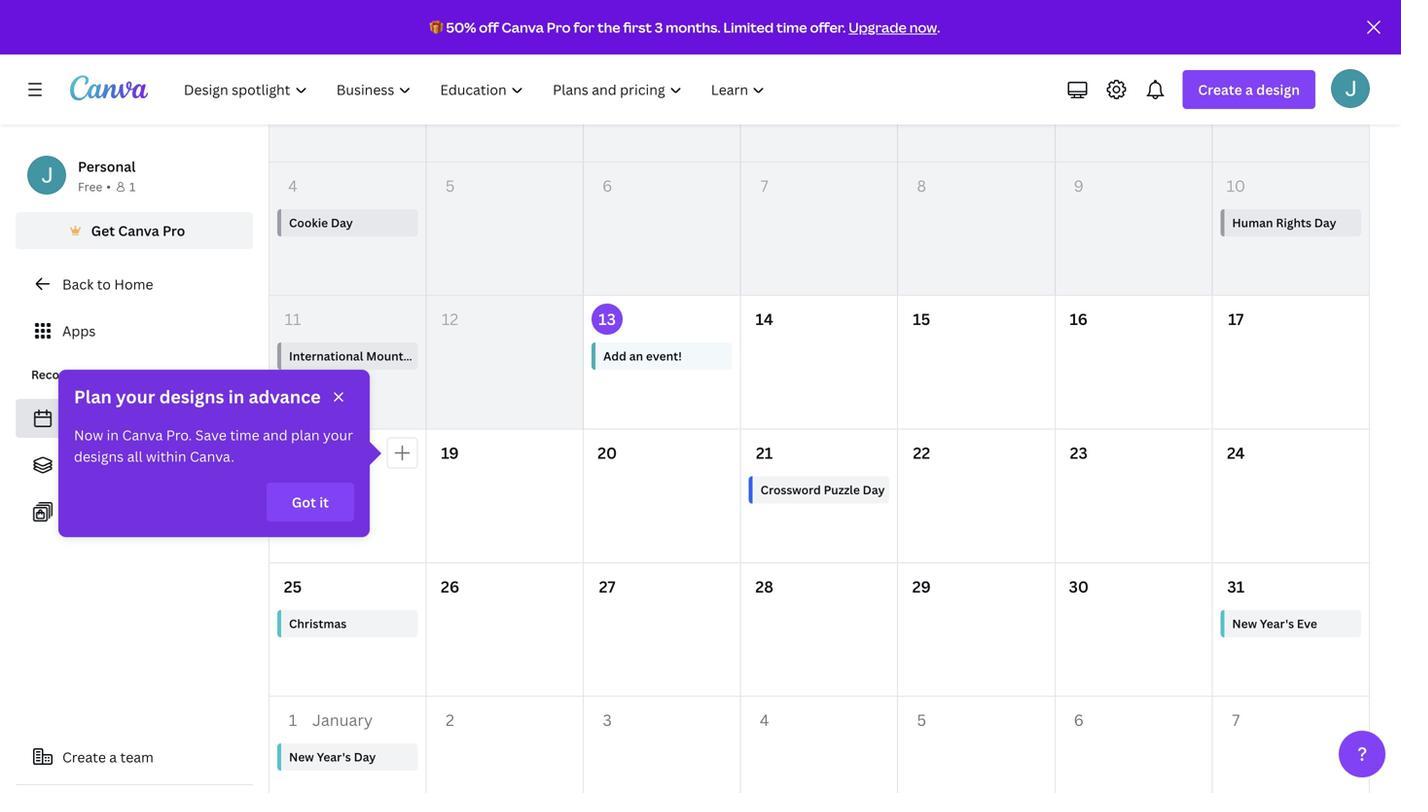 Task type: locate. For each thing, give the bounding box(es) containing it.
new left eve
[[1233, 616, 1258, 632]]

in right now
[[107, 426, 119, 444]]

now
[[74, 426, 103, 444]]

create left team
[[62, 748, 106, 767]]

year's down january
[[317, 749, 351, 765]]

0 horizontal spatial time
[[230, 426, 260, 444]]

back to home link
[[16, 265, 253, 304]]

1 vertical spatial create
[[62, 748, 106, 767]]

time inside now in canva pro. save time and plan your designs all within canva.
[[230, 426, 260, 444]]

create a team button
[[16, 738, 253, 777]]

event!
[[646, 348, 682, 364]]

a inside dropdown button
[[1246, 80, 1254, 99]]

1 horizontal spatial time
[[777, 18, 808, 37]]

puzzle
[[824, 482, 860, 498]]

50%
[[446, 18, 476, 37]]

create for create a team
[[62, 748, 106, 767]]

1
[[129, 179, 136, 195]]

human
[[1233, 214, 1274, 231]]

home
[[114, 275, 153, 293]]

year's inside january row
[[317, 749, 351, 765]]

january
[[312, 710, 373, 731]]

row
[[270, 29, 1370, 162], [270, 162, 1370, 296], [270, 296, 1370, 430], [270, 563, 1370, 697]]

and
[[263, 426, 288, 444]]

1 vertical spatial designs
[[74, 447, 124, 466]]

0 horizontal spatial designs
[[74, 447, 124, 466]]

designs
[[159, 385, 224, 409], [74, 447, 124, 466]]

day inside crossword puzzle day button
[[863, 482, 885, 498]]

0 horizontal spatial new
[[289, 749, 314, 765]]

within
[[146, 447, 186, 466]]

pro.
[[166, 426, 192, 444]]

designs inside now in canva pro. save time and plan your designs all within canva.
[[74, 447, 124, 466]]

crossword puzzle day row
[[270, 430, 1370, 563]]

4 row from the top
[[270, 563, 1370, 697]]

upgrade
[[849, 18, 907, 37]]

0 horizontal spatial your
[[116, 385, 155, 409]]

year's
[[1261, 616, 1295, 632], [317, 749, 351, 765]]

day down january
[[354, 749, 376, 765]]

in
[[228, 385, 245, 409], [107, 426, 119, 444]]

to
[[97, 275, 111, 293]]

international mountain day
[[289, 348, 446, 364]]

1 vertical spatial year's
[[317, 749, 351, 765]]

designs down now
[[74, 447, 124, 466]]

in left advance
[[228, 385, 245, 409]]

time left and at the bottom
[[230, 426, 260, 444]]

row containing christmas
[[270, 563, 1370, 697]]

1 horizontal spatial a
[[1246, 80, 1254, 99]]

day inside new year's day button
[[354, 749, 376, 765]]

day inside human rights day button
[[1315, 214, 1337, 231]]

1 horizontal spatial your
[[323, 426, 353, 444]]

pro up back to home link
[[163, 221, 185, 240]]

a inside button
[[109, 748, 117, 767]]

your
[[116, 385, 155, 409], [323, 426, 353, 444]]

0 vertical spatial designs
[[159, 385, 224, 409]]

2 vertical spatial canva
[[122, 426, 163, 444]]

day for international mountain day
[[424, 348, 446, 364]]

time
[[777, 18, 808, 37], [230, 426, 260, 444]]

a
[[1246, 80, 1254, 99], [109, 748, 117, 767]]

1 horizontal spatial new
[[1233, 616, 1258, 632]]

upgrade now button
[[849, 18, 938, 37]]

0 horizontal spatial pro
[[163, 221, 185, 240]]

canva right get
[[118, 221, 159, 240]]

cookie day
[[289, 214, 353, 231]]

create inside dropdown button
[[1199, 80, 1243, 99]]

1 vertical spatial pro
[[163, 221, 185, 240]]

1 horizontal spatial create
[[1199, 80, 1243, 99]]

your right plan
[[323, 426, 353, 444]]

create inside button
[[62, 748, 106, 767]]

canva.
[[190, 447, 235, 466]]

january row
[[270, 697, 1370, 793]]

content planner link
[[16, 399, 253, 438]]

international mountain day button
[[277, 343, 446, 370]]

0 vertical spatial pro
[[547, 18, 571, 37]]

canva
[[502, 18, 544, 37], [118, 221, 159, 240], [122, 426, 163, 444]]

year's inside "row"
[[1261, 616, 1295, 632]]

0 horizontal spatial in
[[107, 426, 119, 444]]

1 vertical spatial in
[[107, 426, 119, 444]]

got
[[292, 493, 316, 512]]

create left design at right
[[1199, 80, 1243, 99]]

your up planner
[[116, 385, 155, 409]]

offer.
[[810, 18, 846, 37]]

limited
[[724, 18, 774, 37]]

pro
[[547, 18, 571, 37], [163, 221, 185, 240]]

a left team
[[109, 748, 117, 767]]

year's left eve
[[1261, 616, 1295, 632]]

0 vertical spatial in
[[228, 385, 245, 409]]

in inside now in canva pro. save time and plan your designs all within canva.
[[107, 426, 119, 444]]

plan your designs in advance
[[74, 385, 321, 409]]

pro left for in the top left of the page
[[547, 18, 571, 37]]

2 row from the top
[[270, 162, 1370, 296]]

new
[[1233, 616, 1258, 632], [289, 749, 314, 765]]

now in canva pro. save time and plan your designs all within canva.
[[74, 426, 353, 466]]

1 horizontal spatial in
[[228, 385, 245, 409]]

0 horizontal spatial year's
[[317, 749, 351, 765]]

.
[[938, 18, 941, 37]]

3 row from the top
[[270, 296, 1370, 430]]

christmas
[[289, 616, 347, 632]]

day right cookie
[[331, 214, 353, 231]]

time left offer.
[[777, 18, 808, 37]]

designs up pro. at the bottom of the page
[[159, 385, 224, 409]]

list
[[16, 399, 253, 532]]

0 vertical spatial your
[[116, 385, 155, 409]]

0 vertical spatial new
[[1233, 616, 1258, 632]]

new year's day
[[289, 749, 376, 765]]

1 vertical spatial a
[[109, 748, 117, 767]]

save
[[195, 426, 227, 444]]

day right mountain
[[424, 348, 446, 364]]

0 vertical spatial year's
[[1261, 616, 1295, 632]]

day inside international mountain day button
[[424, 348, 446, 364]]

canva up all
[[122, 426, 163, 444]]

1 vertical spatial new
[[289, 749, 314, 765]]

1 vertical spatial time
[[230, 426, 260, 444]]

🎁
[[430, 18, 444, 37]]

new inside january row
[[289, 749, 314, 765]]

got it button
[[267, 483, 354, 522]]

list containing content planner
[[16, 399, 253, 532]]

day
[[331, 214, 353, 231], [1315, 214, 1337, 231], [424, 348, 446, 364], [863, 482, 885, 498], [354, 749, 376, 765]]

1 vertical spatial your
[[323, 426, 353, 444]]

recommended
[[31, 367, 117, 383]]

day for crossword puzzle day
[[863, 482, 885, 498]]

new down january
[[289, 749, 314, 765]]

mockups
[[62, 456, 121, 475]]

0 horizontal spatial create
[[62, 748, 106, 767]]

got it
[[292, 493, 329, 512]]

create a design
[[1199, 80, 1301, 99]]

1 vertical spatial canva
[[118, 221, 159, 240]]

0 vertical spatial create
[[1199, 80, 1243, 99]]

create
[[1199, 80, 1243, 99], [62, 748, 106, 767]]

0 horizontal spatial a
[[109, 748, 117, 767]]

🎁 50% off canva pro for the first 3 months. limited time offer. upgrade now .
[[430, 18, 941, 37]]

apps
[[62, 322, 96, 340]]

day inside cookie day button
[[331, 214, 353, 231]]

off
[[479, 18, 499, 37]]

crossword puzzle day button
[[749, 477, 893, 504]]

a left design at right
[[1246, 80, 1254, 99]]

day right puzzle
[[863, 482, 885, 498]]

1 horizontal spatial year's
[[1261, 616, 1295, 632]]

canva right off
[[502, 18, 544, 37]]

day right rights
[[1315, 214, 1337, 231]]

0 vertical spatial a
[[1246, 80, 1254, 99]]

advance
[[249, 385, 321, 409]]

a for design
[[1246, 80, 1254, 99]]



Task type: describe. For each thing, give the bounding box(es) containing it.
human rights day button
[[1221, 209, 1362, 236]]

your inside now in canva pro. save time and plan your designs all within canva.
[[323, 426, 353, 444]]

months.
[[666, 18, 721, 37]]

planner
[[119, 409, 170, 428]]

free
[[78, 179, 102, 195]]

canva inside now in canva pro. save time and plan your designs all within canva.
[[122, 426, 163, 444]]

apps link
[[16, 312, 253, 350]]

1 row from the top
[[270, 29, 1370, 162]]

add
[[604, 348, 627, 364]]

year's for day
[[317, 749, 351, 765]]

rights
[[1277, 214, 1312, 231]]

top level navigation element
[[171, 70, 782, 109]]

john smith image
[[1332, 69, 1371, 108]]

create for create a design
[[1199, 80, 1243, 99]]

canva inside button
[[118, 221, 159, 240]]

add an event!
[[604, 348, 682, 364]]

an
[[630, 348, 643, 364]]

free •
[[78, 179, 111, 195]]

international
[[289, 348, 363, 364]]

row containing cookie day
[[270, 162, 1370, 296]]

cookie
[[289, 214, 328, 231]]

year's for eve
[[1261, 616, 1295, 632]]

a for team
[[109, 748, 117, 767]]

crossword puzzle day
[[761, 482, 885, 498]]

new for new year's eve
[[1233, 616, 1258, 632]]

1 horizontal spatial designs
[[159, 385, 224, 409]]

plan
[[74, 385, 112, 409]]

get canva pro button
[[16, 212, 253, 249]]

personal
[[78, 157, 136, 176]]

row containing international mountain day
[[270, 296, 1370, 430]]

mountain
[[366, 348, 421, 364]]

back to home
[[62, 275, 153, 293]]

it
[[319, 493, 329, 512]]

0 vertical spatial time
[[777, 18, 808, 37]]

mockups link
[[16, 446, 253, 485]]

add an event! button
[[592, 343, 733, 370]]

•
[[106, 179, 111, 195]]

create a design button
[[1183, 70, 1316, 109]]

new for new year's day
[[289, 749, 314, 765]]

christmas button
[[277, 610, 418, 637]]

new year's day button
[[277, 744, 418, 771]]

now
[[910, 18, 938, 37]]

content
[[62, 409, 116, 428]]

new year's eve
[[1233, 616, 1318, 632]]

get
[[91, 221, 115, 240]]

the
[[598, 18, 621, 37]]

get canva pro
[[91, 221, 185, 240]]

3
[[655, 18, 663, 37]]

eve
[[1297, 616, 1318, 632]]

team
[[120, 748, 154, 767]]

human rights day
[[1233, 214, 1337, 231]]

1 horizontal spatial pro
[[547, 18, 571, 37]]

day for new year's day
[[354, 749, 376, 765]]

cookie day button
[[277, 209, 418, 236]]

crossword
[[761, 482, 821, 498]]

back
[[62, 275, 94, 293]]

day for human rights day
[[1315, 214, 1337, 231]]

plan
[[291, 426, 320, 444]]

for
[[574, 18, 595, 37]]

content planner
[[62, 409, 170, 428]]

pro inside button
[[163, 221, 185, 240]]

create a team
[[62, 748, 154, 767]]

first
[[623, 18, 652, 37]]

design
[[1257, 80, 1301, 99]]

new year's eve button
[[1221, 610, 1362, 637]]

0 vertical spatial canva
[[502, 18, 544, 37]]

all
[[127, 447, 143, 466]]



Task type: vqa. For each thing, say whether or not it's contained in the screenshot.
Magic associated with Magic Eraser
no



